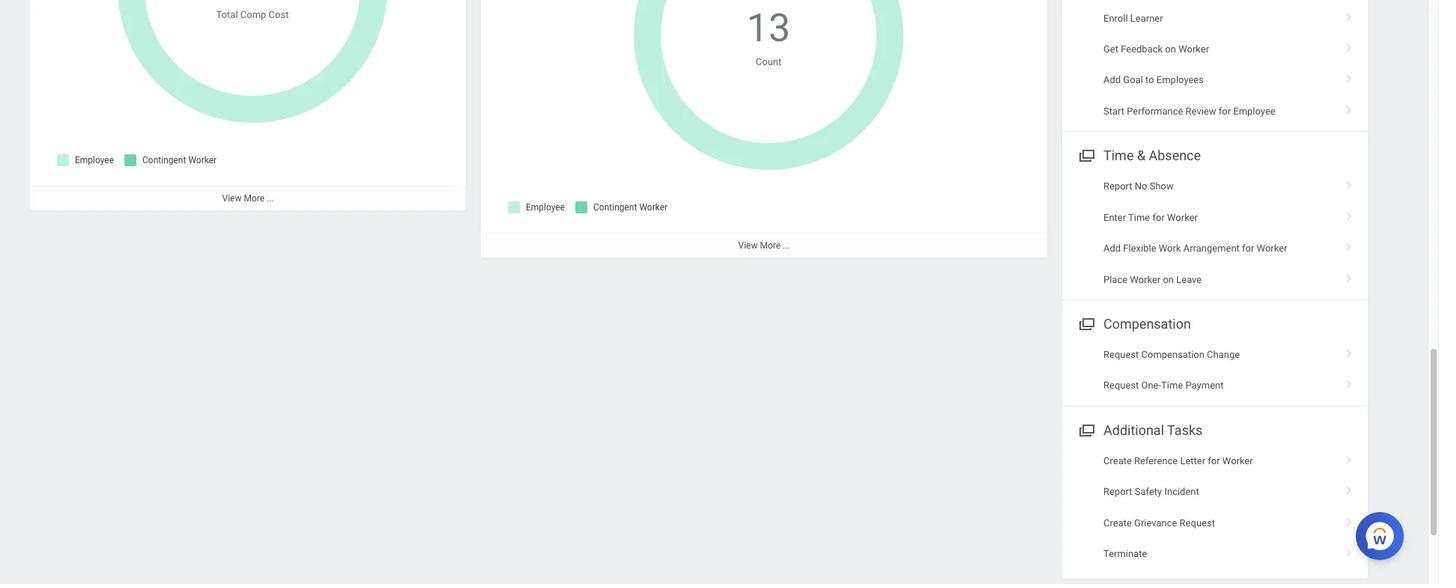 Task type: describe. For each thing, give the bounding box(es) containing it.
report no show link
[[1062, 171, 1368, 202]]

report for report no show
[[1103, 181, 1132, 192]]

enter time for worker
[[1103, 212, 1198, 223]]

count
[[756, 56, 782, 67]]

time & absence
[[1103, 148, 1201, 163]]

chevron right image for create grievance request
[[1339, 512, 1359, 527]]

&
[[1137, 148, 1146, 163]]

create for create grievance request
[[1103, 517, 1132, 529]]

chevron right image for request one-time payment
[[1339, 375, 1359, 390]]

add flexible work arrangement for worker link
[[1062, 233, 1368, 264]]

report for report safety incident
[[1103, 486, 1132, 498]]

13 count
[[747, 5, 791, 67]]

enroll
[[1103, 12, 1128, 24]]

add flexible work arrangement for worker
[[1103, 243, 1287, 254]]

performance
[[1127, 105, 1183, 117]]

list for time & absence
[[1062, 171, 1368, 295]]

total
[[216, 9, 238, 20]]

2 vertical spatial request
[[1180, 517, 1215, 529]]

2 vertical spatial time
[[1161, 380, 1183, 391]]

goal
[[1123, 74, 1143, 86]]

worker right place
[[1130, 274, 1161, 285]]

for right review on the right of the page
[[1219, 105, 1231, 117]]

1 vertical spatial time
[[1128, 212, 1150, 223]]

chevron right image for request compensation change
[[1339, 344, 1359, 359]]

for down show
[[1153, 212, 1165, 223]]

report safety incident
[[1103, 486, 1199, 498]]

additional tasks
[[1103, 422, 1203, 438]]

menu group image for time & absence
[[1076, 145, 1096, 165]]

feedback
[[1121, 43, 1163, 55]]

get feedback on worker link
[[1062, 34, 1368, 65]]

add for add flexible work arrangement for worker
[[1103, 243, 1121, 254]]

13 button
[[747, 2, 793, 55]]

get
[[1103, 43, 1118, 55]]

change
[[1207, 349, 1240, 360]]

show
[[1150, 181, 1174, 192]]

learner
[[1130, 12, 1163, 24]]

place worker on leave link
[[1062, 264, 1368, 295]]

chevron right image for enter time for worker
[[1339, 207, 1359, 222]]

for inside "link"
[[1208, 455, 1220, 467]]

employee
[[1233, 105, 1276, 117]]

reference
[[1134, 455, 1178, 467]]

create grievance request
[[1103, 517, 1215, 529]]

... for count
[[783, 241, 790, 251]]

0 vertical spatial compensation
[[1103, 316, 1191, 332]]

get feedback on worker
[[1103, 43, 1209, 55]]

chevron right image for place worker on leave
[[1339, 269, 1359, 284]]

view for total comp cost
[[222, 193, 242, 204]]

0 vertical spatial time
[[1103, 148, 1134, 163]]

worker inside "link"
[[1223, 455, 1253, 467]]

menu group image for compensation
[[1076, 313, 1096, 333]]

tasks
[[1167, 422, 1203, 438]]

on for worker
[[1163, 274, 1174, 285]]

work
[[1159, 243, 1181, 254]]

request one-time payment
[[1103, 380, 1224, 391]]

worker right arrangement
[[1257, 243, 1287, 254]]

request one-time payment link
[[1062, 370, 1368, 401]]

chevron right image for create reference letter for worker
[[1339, 450, 1359, 465]]

start
[[1103, 105, 1124, 117]]

safety
[[1135, 486, 1162, 498]]

start performance review for employee
[[1103, 105, 1276, 117]]



Task type: locate. For each thing, give the bounding box(es) containing it.
workforce cost visibility element
[[30, 0, 466, 211]]

1 menu group image from the top
[[1076, 145, 1096, 165]]

3 chevron right image from the top
[[1339, 69, 1359, 84]]

review
[[1186, 105, 1216, 117]]

4 chevron right image from the top
[[1339, 176, 1359, 191]]

list containing create reference letter for worker
[[1062, 446, 1368, 570]]

0 vertical spatial view more ... link
[[30, 186, 466, 211]]

view for count
[[738, 241, 758, 251]]

worker up work
[[1167, 212, 1198, 223]]

chevron right image inside add flexible work arrangement for worker link
[[1339, 238, 1359, 253]]

view more ...
[[222, 193, 274, 204], [738, 241, 790, 251]]

arrangement
[[1183, 243, 1240, 254]]

1 list from the top
[[1062, 3, 1368, 127]]

list containing report no show
[[1062, 171, 1368, 295]]

payment
[[1186, 380, 1224, 391]]

grievance
[[1134, 517, 1177, 529]]

request for request compensation change
[[1103, 349, 1139, 360]]

request down "incident"
[[1180, 517, 1215, 529]]

4 list from the top
[[1062, 446, 1368, 570]]

chevron right image inside request compensation change link
[[1339, 344, 1359, 359]]

1 horizontal spatial more
[[760, 241, 781, 251]]

0 vertical spatial report
[[1103, 181, 1132, 192]]

6 chevron right image from the top
[[1339, 238, 1359, 253]]

create reference letter for worker link
[[1062, 446, 1368, 477]]

create for create reference letter for worker
[[1103, 455, 1132, 467]]

chevron right image for get feedback on worker
[[1339, 38, 1359, 53]]

chevron right image inside add goal to employees link
[[1339, 69, 1359, 84]]

enter time for worker link
[[1062, 202, 1368, 233]]

1 vertical spatial view more ...
[[738, 241, 790, 251]]

for
[[1219, 105, 1231, 117], [1153, 212, 1165, 223], [1242, 243, 1254, 254], [1208, 455, 1220, 467]]

request compensation change link
[[1062, 339, 1368, 370]]

on right the feedback
[[1165, 43, 1176, 55]]

report left 'safety'
[[1103, 486, 1132, 498]]

3 list from the top
[[1062, 339, 1368, 401]]

view more ... link
[[30, 186, 466, 211], [481, 233, 1047, 258]]

time
[[1103, 148, 1134, 163], [1128, 212, 1150, 223], [1161, 380, 1183, 391]]

0 vertical spatial on
[[1165, 43, 1176, 55]]

chevron right image
[[1339, 7, 1359, 22], [1339, 38, 1359, 53], [1339, 69, 1359, 84], [1339, 176, 1359, 191], [1339, 207, 1359, 222], [1339, 238, 1359, 253], [1339, 375, 1359, 390], [1339, 450, 1359, 465], [1339, 481, 1359, 496], [1339, 543, 1359, 558]]

enter
[[1103, 212, 1126, 223]]

create inside create reference letter for worker "link"
[[1103, 455, 1132, 467]]

create reference letter for worker
[[1103, 455, 1253, 467]]

view more ... link for total comp cost
[[30, 186, 466, 211]]

1 horizontal spatial view more ...
[[738, 241, 790, 251]]

0 vertical spatial view
[[222, 193, 242, 204]]

1 vertical spatial on
[[1163, 274, 1174, 285]]

1 add from the top
[[1103, 74, 1121, 86]]

view inside workforce cost visibility element
[[222, 193, 242, 204]]

1 vertical spatial create
[[1103, 517, 1132, 529]]

2 chevron right image from the top
[[1339, 269, 1359, 284]]

request compensation change
[[1103, 349, 1240, 360]]

9 chevron right image from the top
[[1339, 481, 1359, 496]]

total comp cost
[[216, 9, 289, 20]]

create inside create grievance request link
[[1103, 517, 1132, 529]]

chevron right image inside create grievance request link
[[1339, 512, 1359, 527]]

cost
[[269, 9, 289, 20]]

compensation up request one-time payment
[[1141, 349, 1205, 360]]

2 report from the top
[[1103, 486, 1132, 498]]

menu group image
[[1076, 145, 1096, 165], [1076, 313, 1096, 333], [1076, 419, 1096, 440]]

7 chevron right image from the top
[[1339, 375, 1359, 390]]

for right letter
[[1208, 455, 1220, 467]]

view
[[222, 193, 242, 204], [738, 241, 758, 251]]

0 vertical spatial create
[[1103, 455, 1132, 467]]

0 vertical spatial menu group image
[[1076, 145, 1096, 165]]

0 horizontal spatial ...
[[267, 193, 274, 204]]

request left one-
[[1103, 380, 1139, 391]]

chevron right image inside enroll learner link
[[1339, 7, 1359, 22]]

more inside workforce mix element
[[760, 241, 781, 251]]

worker
[[1179, 43, 1209, 55], [1167, 212, 1198, 223], [1257, 243, 1287, 254], [1130, 274, 1161, 285], [1223, 455, 1253, 467]]

chevron right image for start performance review for employee
[[1339, 100, 1359, 115]]

1 chevron right image from the top
[[1339, 100, 1359, 115]]

chevron right image for add goal to employees
[[1339, 69, 1359, 84]]

add inside add flexible work arrangement for worker link
[[1103, 243, 1121, 254]]

1 horizontal spatial ...
[[783, 241, 790, 251]]

place
[[1103, 274, 1128, 285]]

create grievance request link
[[1062, 508, 1368, 539]]

1 vertical spatial report
[[1103, 486, 1132, 498]]

0 vertical spatial add
[[1103, 74, 1121, 86]]

0 vertical spatial ...
[[267, 193, 274, 204]]

chevron right image inside enter time for worker link
[[1339, 207, 1359, 222]]

2 add from the top
[[1103, 243, 1121, 254]]

chevron right image for terminate
[[1339, 543, 1359, 558]]

more for count
[[760, 241, 781, 251]]

one-
[[1141, 380, 1161, 391]]

on left leave
[[1163, 274, 1174, 285]]

on inside get feedback on worker link
[[1165, 43, 1176, 55]]

enroll learner link
[[1062, 3, 1368, 34]]

1 chevron right image from the top
[[1339, 7, 1359, 22]]

list for compensation
[[1062, 339, 1368, 401]]

workforce mix element
[[481, 0, 1047, 258]]

request up request one-time payment
[[1103, 349, 1139, 360]]

view more ... for total comp cost
[[222, 193, 274, 204]]

2 menu group image from the top
[[1076, 313, 1096, 333]]

chevron right image inside get feedback on worker link
[[1339, 38, 1359, 53]]

no
[[1135, 181, 1147, 192]]

terminate
[[1103, 549, 1147, 560]]

report left no
[[1103, 181, 1132, 192]]

0 horizontal spatial more
[[244, 193, 264, 204]]

compensation
[[1103, 316, 1191, 332], [1141, 349, 1205, 360]]

2 chevron right image from the top
[[1339, 38, 1359, 53]]

13
[[747, 5, 791, 51]]

more inside workforce cost visibility element
[[244, 193, 264, 204]]

add
[[1103, 74, 1121, 86], [1103, 243, 1121, 254]]

...
[[267, 193, 274, 204], [783, 241, 790, 251]]

add left goal
[[1103, 74, 1121, 86]]

chevron right image inside 'report no show' link
[[1339, 176, 1359, 191]]

1 vertical spatial more
[[760, 241, 781, 251]]

1 horizontal spatial view
[[738, 241, 758, 251]]

2 vertical spatial menu group image
[[1076, 419, 1096, 440]]

request
[[1103, 349, 1139, 360], [1103, 380, 1139, 391], [1180, 517, 1215, 529]]

report
[[1103, 181, 1132, 192], [1103, 486, 1132, 498]]

1 vertical spatial menu group image
[[1076, 313, 1096, 333]]

start performance review for employee link
[[1062, 96, 1368, 127]]

more for total comp cost
[[244, 193, 264, 204]]

on inside place worker on leave link
[[1163, 274, 1174, 285]]

view more ... inside workforce mix element
[[738, 241, 790, 251]]

to
[[1145, 74, 1154, 86]]

list
[[1062, 3, 1368, 127], [1062, 171, 1368, 295], [1062, 339, 1368, 401], [1062, 446, 1368, 570]]

terminate link
[[1062, 539, 1368, 570]]

1 vertical spatial add
[[1103, 243, 1121, 254]]

add left flexible
[[1103, 243, 1121, 254]]

place worker on leave
[[1103, 274, 1202, 285]]

create up terminate
[[1103, 517, 1132, 529]]

view inside workforce mix element
[[738, 241, 758, 251]]

additional
[[1103, 422, 1164, 438]]

3 chevron right image from the top
[[1339, 344, 1359, 359]]

1 vertical spatial view more ... link
[[481, 233, 1047, 258]]

add goal to employees link
[[1062, 65, 1368, 96]]

5 chevron right image from the top
[[1339, 207, 1359, 222]]

letter
[[1180, 455, 1205, 467]]

worker up report safety incident link
[[1223, 455, 1253, 467]]

report no show
[[1103, 181, 1174, 192]]

chevron right image inside report safety incident link
[[1339, 481, 1359, 496]]

3 menu group image from the top
[[1076, 419, 1096, 440]]

2 create from the top
[[1103, 517, 1132, 529]]

add goal to employees
[[1103, 74, 1204, 86]]

view more ... inside workforce cost visibility element
[[222, 193, 274, 204]]

chevron right image inside create reference letter for worker "link"
[[1339, 450, 1359, 465]]

enroll learner
[[1103, 12, 1163, 24]]

time right enter
[[1128, 212, 1150, 223]]

create
[[1103, 455, 1132, 467], [1103, 517, 1132, 529]]

chevron right image inside place worker on leave link
[[1339, 269, 1359, 284]]

0 horizontal spatial view
[[222, 193, 242, 204]]

list containing enroll learner
[[1062, 3, 1368, 127]]

request for request one-time payment
[[1103, 380, 1139, 391]]

time left &
[[1103, 148, 1134, 163]]

1 vertical spatial view
[[738, 241, 758, 251]]

absence
[[1149, 148, 1201, 163]]

comp
[[240, 9, 266, 20]]

1 create from the top
[[1103, 455, 1132, 467]]

chevron right image for report no show
[[1339, 176, 1359, 191]]

leave
[[1176, 274, 1202, 285]]

... inside workforce mix element
[[783, 241, 790, 251]]

list for additional tasks
[[1062, 446, 1368, 570]]

10 chevron right image from the top
[[1339, 543, 1359, 558]]

chevron right image for enroll learner
[[1339, 7, 1359, 22]]

0 vertical spatial more
[[244, 193, 264, 204]]

chevron right image
[[1339, 100, 1359, 115], [1339, 269, 1359, 284], [1339, 344, 1359, 359], [1339, 512, 1359, 527]]

more
[[244, 193, 264, 204], [760, 241, 781, 251]]

add for add goal to employees
[[1103, 74, 1121, 86]]

1 horizontal spatial view more ... link
[[481, 233, 1047, 258]]

2 list from the top
[[1062, 171, 1368, 295]]

time down request compensation change
[[1161, 380, 1183, 391]]

create down additional
[[1103, 455, 1132, 467]]

0 horizontal spatial view more ...
[[222, 193, 274, 204]]

incident
[[1164, 486, 1199, 498]]

on
[[1165, 43, 1176, 55], [1163, 274, 1174, 285]]

employees
[[1157, 74, 1204, 86]]

view more ... for count
[[738, 241, 790, 251]]

add inside add goal to employees link
[[1103, 74, 1121, 86]]

0 horizontal spatial view more ... link
[[30, 186, 466, 211]]

worker up employees
[[1179, 43, 1209, 55]]

view more ... link for count
[[481, 233, 1047, 258]]

menu group image for additional tasks
[[1076, 419, 1096, 440]]

1 vertical spatial compensation
[[1141, 349, 1205, 360]]

1 vertical spatial request
[[1103, 380, 1139, 391]]

chevron right image for report safety incident
[[1339, 481, 1359, 496]]

0 vertical spatial request
[[1103, 349, 1139, 360]]

... inside workforce cost visibility element
[[267, 193, 274, 204]]

1 vertical spatial ...
[[783, 241, 790, 251]]

report safety incident link
[[1062, 477, 1368, 508]]

on for feedback
[[1165, 43, 1176, 55]]

chevron right image inside terminate link
[[1339, 543, 1359, 558]]

compensation up request compensation change
[[1103, 316, 1191, 332]]

flexible
[[1123, 243, 1156, 254]]

8 chevron right image from the top
[[1339, 450, 1359, 465]]

chevron right image for add flexible work arrangement for worker
[[1339, 238, 1359, 253]]

chevron right image inside start performance review for employee link
[[1339, 100, 1359, 115]]

chevron right image inside request one-time payment link
[[1339, 375, 1359, 390]]

for right arrangement
[[1242, 243, 1254, 254]]

4 chevron right image from the top
[[1339, 512, 1359, 527]]

0 vertical spatial view more ...
[[222, 193, 274, 204]]

... for total comp cost
[[267, 193, 274, 204]]

list containing request compensation change
[[1062, 339, 1368, 401]]

1 report from the top
[[1103, 181, 1132, 192]]



Task type: vqa. For each thing, say whether or not it's contained in the screenshot.
Chevron Left Small "icon"
no



